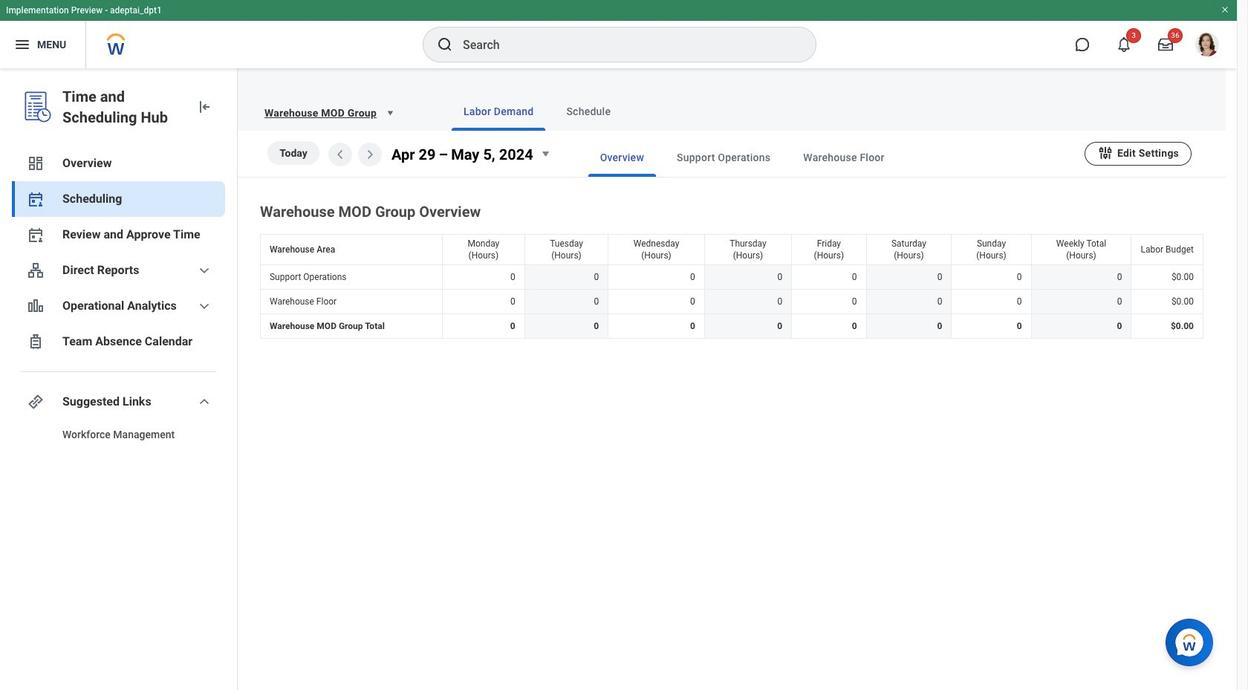 Task type: describe. For each thing, give the bounding box(es) containing it.
time and scheduling hub element
[[62, 86, 184, 128]]

profile logan mcneil image
[[1195, 33, 1219, 59]]

caret down small image
[[383, 105, 397, 120]]

inbox large image
[[1158, 37, 1173, 52]]

notifications large image
[[1117, 37, 1132, 52]]

task timeoff image
[[27, 333, 45, 351]]

Search Workday  search field
[[463, 28, 785, 61]]

chevron down small image
[[195, 262, 213, 279]]

0 vertical spatial tab list
[[422, 92, 1208, 131]]

transformation import image
[[195, 98, 213, 116]]

search image
[[436, 36, 454, 53]]

chevron left small image
[[331, 146, 349, 163]]

configure image
[[1097, 145, 1114, 161]]



Task type: locate. For each thing, give the bounding box(es) containing it.
tab list
[[422, 92, 1208, 131], [558, 138, 1085, 177]]

2 chevron down small image from the top
[[195, 393, 213, 411]]

chevron down small image for link image at the left of page
[[195, 393, 213, 411]]

link image
[[27, 393, 45, 411]]

1 vertical spatial calendar user solid image
[[27, 226, 45, 244]]

calendar user solid image up view team image
[[27, 226, 45, 244]]

view team image
[[27, 262, 45, 279]]

banner
[[0, 0, 1237, 68]]

close environment banner image
[[1221, 5, 1230, 14]]

1 calendar user solid image from the top
[[27, 190, 45, 208]]

1 vertical spatial tab list
[[558, 138, 1085, 177]]

1 chevron down small image from the top
[[195, 297, 213, 315]]

0 vertical spatial calendar user solid image
[[27, 190, 45, 208]]

chevron right small image
[[361, 146, 379, 163]]

justify image
[[13, 36, 31, 53]]

2 calendar user solid image from the top
[[27, 226, 45, 244]]

calendar user solid image down dashboard icon
[[27, 190, 45, 208]]

1 vertical spatial chevron down small image
[[195, 393, 213, 411]]

chevron down small image for chart image on the top of the page
[[195, 297, 213, 315]]

navigation pane region
[[0, 68, 238, 690]]

0 vertical spatial chevron down small image
[[195, 297, 213, 315]]

dashboard image
[[27, 155, 45, 172]]

caret down small image
[[536, 145, 554, 163]]

tab panel
[[238, 131, 1226, 342]]

calendar user solid image
[[27, 190, 45, 208], [27, 226, 45, 244]]

chart image
[[27, 297, 45, 315]]

chevron down small image
[[195, 297, 213, 315], [195, 393, 213, 411]]



Task type: vqa. For each thing, say whether or not it's contained in the screenshot.
chevron left small image
yes



